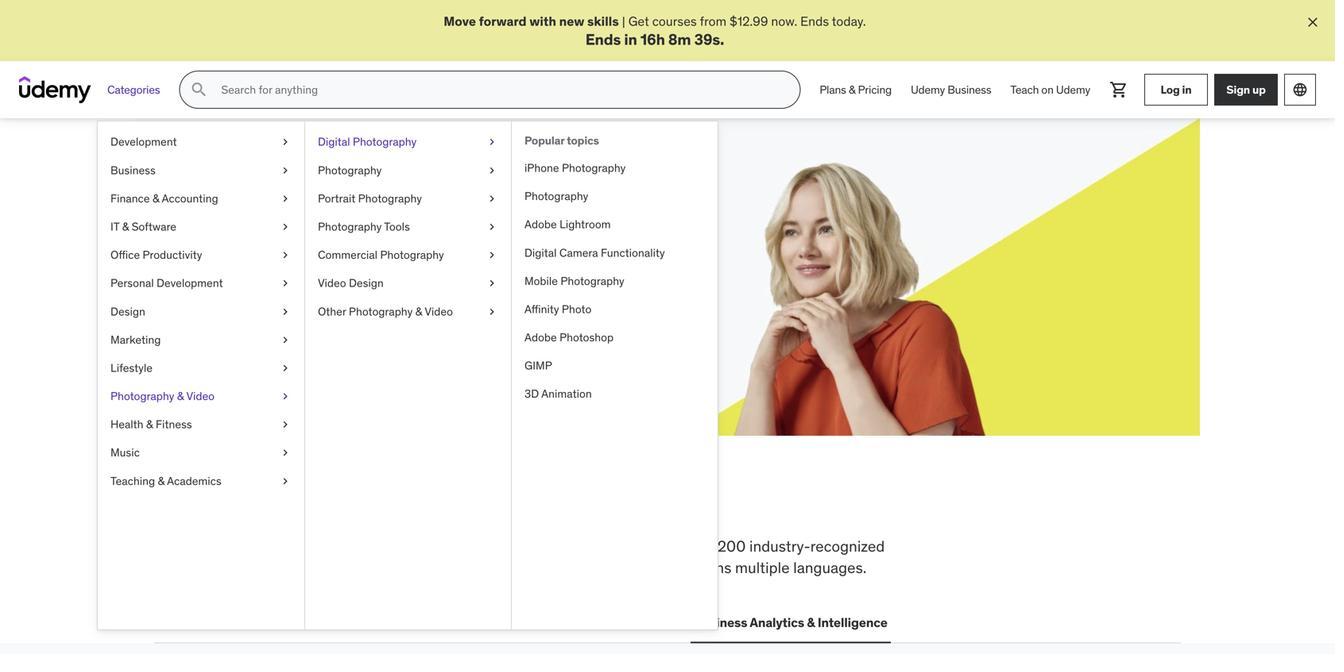 Task type: describe. For each thing, give the bounding box(es) containing it.
design link
[[98, 298, 304, 326]]

commercial photography link
[[305, 241, 511, 270]]

for for workplace
[[663, 537, 681, 556]]

prep
[[573, 537, 604, 556]]

potential
[[285, 227, 335, 243]]

categories button
[[98, 71, 170, 109]]

office
[[110, 248, 140, 262]]

fitness
[[156, 418, 192, 432]]

marketing link
[[98, 326, 304, 354]]

development
[[571, 558, 659, 578]]

multiple
[[735, 558, 790, 578]]

& for software
[[122, 220, 129, 234]]

you
[[355, 485, 412, 526]]

topics
[[567, 134, 599, 148]]

functionality
[[601, 246, 665, 260]]

16h 8m 39s
[[640, 30, 720, 49]]

accounting
[[162, 191, 218, 206]]

course
[[375, 227, 413, 243]]

teach on udemy
[[1010, 83, 1090, 97]]

|
[[622, 13, 625, 29]]

digital photography link
[[305, 128, 511, 156]]

close image
[[1305, 14, 1321, 30]]

productivity
[[143, 248, 202, 262]]

xsmall image for lifestyle
[[279, 361, 292, 376]]

photography link for portrait photography
[[305, 156, 511, 185]]

development for web
[[187, 615, 266, 631]]

photography link for adobe lightroom
[[512, 182, 718, 211]]

development for personal
[[157, 276, 223, 291]]

0 vertical spatial development
[[110, 135, 177, 149]]

communication
[[580, 615, 674, 631]]

& for accounting
[[152, 191, 159, 206]]

sign up
[[1226, 82, 1266, 97]]

health & fitness link
[[98, 411, 304, 439]]

analytics
[[750, 615, 804, 631]]

today. inside skills for your future expand your potential with a course for as little as $12.99. sale ends today.
[[314, 245, 348, 261]]

xsmall image for teaching & academics
[[279, 474, 292, 489]]

industry-
[[749, 537, 810, 556]]

development link
[[98, 128, 304, 156]]

video design
[[318, 276, 384, 291]]

popular topics
[[524, 134, 599, 148]]

udemy business link
[[901, 71, 1001, 109]]

digital camera functionality link
[[512, 239, 718, 267]]

photography up adobe lightroom
[[524, 189, 588, 204]]

commercial photography
[[318, 248, 444, 262]]

xsmall image for music
[[279, 446, 292, 461]]

marketing
[[110, 333, 161, 347]]

web
[[157, 615, 184, 631]]

photoshop
[[560, 331, 614, 345]]

topics,
[[459, 537, 504, 556]]

adobe for adobe photoshop
[[524, 331, 557, 345]]

2 udemy from the left
[[1056, 83, 1090, 97]]

content
[[607, 537, 659, 556]]

other photography & video
[[318, 305, 453, 319]]

it for it & software
[[110, 220, 119, 234]]

photography down course
[[380, 248, 444, 262]]

xsmall image for business
[[279, 163, 292, 178]]

lifestyle link
[[98, 354, 304, 383]]

0 vertical spatial your
[[329, 188, 387, 221]]

all the skills you need in one place
[[154, 485, 683, 526]]

data
[[483, 615, 511, 631]]

& for video
[[177, 389, 184, 404]]

leadership button
[[395, 604, 467, 642]]

0 vertical spatial video
[[318, 276, 346, 291]]

professional
[[485, 558, 567, 578]]

gimp
[[524, 359, 552, 373]]

critical
[[218, 537, 263, 556]]

teach on udemy link
[[1001, 71, 1100, 109]]

adobe lightroom link
[[512, 211, 718, 239]]

animation
[[541, 387, 592, 401]]

supports
[[328, 558, 388, 578]]

xsmall image for design
[[279, 304, 292, 320]]

certifications
[[299, 615, 379, 631]]

photography & video link
[[98, 383, 304, 411]]

2 as from the left
[[479, 227, 492, 243]]

other photography & video link
[[305, 298, 511, 326]]

xsmall image for photography & video
[[279, 389, 292, 405]]

0 horizontal spatial ends
[[585, 30, 621, 49]]

video design link
[[305, 270, 511, 298]]

software
[[132, 220, 176, 234]]

sign up link
[[1214, 74, 1278, 106]]

3d
[[524, 387, 539, 401]]

business for business analytics & intelligence
[[694, 615, 747, 631]]

business analytics & intelligence button
[[690, 604, 891, 642]]

move forward with new skills | get courses from $12.99 now. ends today. ends in 16h 8m 39s .
[[444, 13, 866, 49]]

photography inside 'link'
[[358, 191, 422, 206]]

xsmall image for personal development
[[279, 276, 292, 291]]

adobe photoshop
[[524, 331, 614, 345]]

it & software
[[110, 220, 176, 234]]

xsmall image for office productivity
[[279, 248, 292, 263]]

xsmall image for photography tools
[[486, 219, 498, 235]]

0 horizontal spatial video
[[186, 389, 215, 404]]

office productivity link
[[98, 241, 304, 270]]

it for it certifications
[[285, 615, 296, 631]]

photo
[[562, 302, 591, 317]]

teach
[[1010, 83, 1039, 97]]

photography up portrait
[[318, 163, 382, 177]]

covering critical workplace skills to technical topics, including prep content for over 200 industry-recognized certifications, our catalog supports well-rounded professional development and spans multiple languages.
[[154, 537, 885, 578]]

200
[[718, 537, 746, 556]]

teaching & academics
[[110, 474, 221, 489]]

& inside button
[[807, 615, 815, 631]]

3d animation link
[[512, 380, 718, 409]]

pricing
[[858, 83, 892, 97]]

submit search image
[[189, 80, 208, 99]]

1 vertical spatial design
[[110, 305, 145, 319]]

courses
[[652, 13, 697, 29]]

camera
[[559, 246, 598, 260]]

2 vertical spatial in
[[500, 485, 531, 526]]

certifications,
[[154, 558, 246, 578]]

sign
[[1226, 82, 1250, 97]]

academics
[[167, 474, 221, 489]]

0 vertical spatial business
[[947, 83, 991, 97]]

today. inside move forward with new skills | get courses from $12.99 now. ends today. ends in 16h 8m 39s .
[[832, 13, 866, 29]]

iphone photography
[[524, 161, 626, 175]]

in inside move forward with new skills | get courses from $12.99 now. ends today. ends in 16h 8m 39s .
[[624, 30, 637, 49]]

photography & video
[[110, 389, 215, 404]]

future
[[391, 188, 469, 221]]

xsmall image for digital photography
[[486, 134, 498, 150]]

iphone photography link
[[512, 154, 718, 182]]

xsmall image for health & fitness
[[279, 417, 292, 433]]

communication button
[[577, 604, 678, 642]]

leadership
[[399, 615, 464, 631]]

get
[[628, 13, 649, 29]]

web development button
[[154, 604, 269, 642]]



Task type: locate. For each thing, give the bounding box(es) containing it.
adobe inside adobe lightroom link
[[524, 217, 557, 232]]

personal
[[110, 276, 154, 291]]

development
[[110, 135, 177, 149], [157, 276, 223, 291], [187, 615, 266, 631]]

choose a language image
[[1292, 82, 1308, 98]]

log in
[[1161, 82, 1192, 97]]

xsmall image for development
[[279, 134, 292, 150]]

xsmall image inside photography tools link
[[486, 219, 498, 235]]

1 vertical spatial with
[[338, 227, 362, 243]]

xsmall image for marketing
[[279, 332, 292, 348]]

our
[[249, 558, 271, 578]]

2 horizontal spatial in
[[1182, 82, 1192, 97]]

video down video design link
[[425, 305, 453, 319]]

business left teach
[[947, 83, 991, 97]]

digital photography element
[[511, 122, 718, 630]]

1 horizontal spatial udemy
[[1056, 83, 1090, 97]]

skills up supports
[[340, 537, 374, 556]]

photography tools link
[[305, 213, 511, 241]]

& right teaching in the left of the page
[[158, 474, 165, 489]]

1 horizontal spatial today.
[[832, 13, 866, 29]]

2 adobe from the top
[[524, 331, 557, 345]]

for up potential
[[287, 188, 324, 221]]

video down lifestyle link
[[186, 389, 215, 404]]

data science
[[483, 615, 561, 631]]

digital
[[318, 135, 350, 149], [524, 246, 557, 260]]

0 horizontal spatial as
[[435, 227, 448, 243]]

photography up commercial at the left top
[[318, 220, 382, 234]]

0 vertical spatial today.
[[832, 13, 866, 29]]

0 vertical spatial digital
[[318, 135, 350, 149]]

business inside button
[[694, 615, 747, 631]]

for right tools
[[416, 227, 432, 243]]

udemy
[[911, 83, 945, 97], [1056, 83, 1090, 97]]

xsmall image for portrait photography
[[486, 191, 498, 207]]

0 vertical spatial skills
[[587, 13, 619, 29]]

udemy right on
[[1056, 83, 1090, 97]]

1 vertical spatial today.
[[314, 245, 348, 261]]

udemy business
[[911, 83, 991, 97]]

all
[[154, 485, 201, 526]]

including
[[507, 537, 569, 556]]

xsmall image for video design
[[486, 276, 498, 291]]

new
[[559, 13, 584, 29]]

1 vertical spatial it
[[285, 615, 296, 631]]

tools
[[384, 220, 410, 234]]

skills inside covering critical workplace skills to technical topics, including prep content for over 200 industry-recognized certifications, our catalog supports well-rounded professional development and spans multiple languages.
[[340, 537, 374, 556]]

xsmall image inside video design link
[[486, 276, 498, 291]]

xsmall image inside health & fitness link
[[279, 417, 292, 433]]

0 vertical spatial for
[[287, 188, 324, 221]]

business link
[[98, 156, 304, 185]]

video
[[318, 276, 346, 291], [425, 305, 453, 319], [186, 389, 215, 404]]

photography up health & fitness at the bottom left of the page
[[110, 389, 174, 404]]

business up finance
[[110, 163, 156, 177]]

xsmall image inside other photography & video link
[[486, 304, 498, 320]]

digital for digital camera functionality
[[524, 246, 557, 260]]

adobe lightroom
[[524, 217, 611, 232]]

0 vertical spatial it
[[110, 220, 119, 234]]

music link
[[98, 439, 304, 468]]

your up sale
[[257, 227, 282, 243]]

1 vertical spatial business
[[110, 163, 156, 177]]

sale
[[256, 245, 280, 261]]

photography up tools
[[358, 191, 422, 206]]

catalog
[[275, 558, 325, 578]]

it inside button
[[285, 615, 296, 631]]

lightroom
[[560, 217, 611, 232]]

business down spans
[[694, 615, 747, 631]]

it & software link
[[98, 213, 304, 241]]

1 vertical spatial for
[[416, 227, 432, 243]]

shopping cart with 0 items image
[[1109, 80, 1128, 99]]

xsmall image inside it & software link
[[279, 219, 292, 235]]

xsmall image inside design link
[[279, 304, 292, 320]]

adobe for adobe lightroom
[[524, 217, 557, 232]]

photography link up lightroom
[[512, 182, 718, 211]]

portrait photography
[[318, 191, 422, 206]]

covering
[[154, 537, 215, 556]]

personal development link
[[98, 270, 304, 298]]

& up office
[[122, 220, 129, 234]]

commercial
[[318, 248, 377, 262]]

& right finance
[[152, 191, 159, 206]]

& for fitness
[[146, 418, 153, 432]]

for up the and
[[663, 537, 681, 556]]

udemy image
[[19, 76, 91, 103]]

1 vertical spatial video
[[425, 305, 453, 319]]

xsmall image inside personal development link
[[279, 276, 292, 291]]

1 horizontal spatial ends
[[800, 13, 829, 29]]

1 horizontal spatial business
[[694, 615, 747, 631]]

log in link
[[1144, 74, 1208, 106]]

0 horizontal spatial for
[[287, 188, 324, 221]]

$12.99.
[[211, 245, 253, 261]]

xsmall image for commercial photography
[[486, 248, 498, 263]]

Search for anything text field
[[218, 76, 781, 103]]

1 horizontal spatial design
[[349, 276, 384, 291]]

in
[[624, 30, 637, 49], [1182, 82, 1192, 97], [500, 485, 531, 526]]

2 vertical spatial video
[[186, 389, 215, 404]]

1 vertical spatial adobe
[[524, 331, 557, 345]]

0 vertical spatial in
[[624, 30, 637, 49]]

business for business
[[110, 163, 156, 177]]

spans
[[692, 558, 731, 578]]

skills up workplace
[[263, 485, 349, 526]]

development inside button
[[187, 615, 266, 631]]

1 vertical spatial development
[[157, 276, 223, 291]]

1 horizontal spatial in
[[624, 30, 637, 49]]

development right web
[[187, 615, 266, 631]]

0 horizontal spatial business
[[110, 163, 156, 177]]

1 adobe from the top
[[524, 217, 557, 232]]

business analytics & intelligence
[[694, 615, 888, 631]]

adobe left lightroom
[[524, 217, 557, 232]]

photography down topics
[[562, 161, 626, 175]]

for
[[287, 188, 324, 221], [416, 227, 432, 243], [663, 537, 681, 556]]

workplace
[[267, 537, 336, 556]]

in right log
[[1182, 82, 1192, 97]]

xsmall image for other photography & video
[[486, 304, 498, 320]]

2 vertical spatial development
[[187, 615, 266, 631]]

skills left "|"
[[587, 13, 619, 29]]

photography down digital camera functionality
[[561, 274, 624, 288]]

0 horizontal spatial with
[[338, 227, 362, 243]]

0 vertical spatial design
[[349, 276, 384, 291]]

and
[[663, 558, 688, 578]]

to
[[377, 537, 391, 556]]

& right analytics
[[807, 615, 815, 631]]

2 horizontal spatial for
[[663, 537, 681, 556]]

& right health
[[146, 418, 153, 432]]

0 horizontal spatial photography link
[[305, 156, 511, 185]]

1 vertical spatial skills
[[263, 485, 349, 526]]

affinity photo link
[[512, 296, 718, 324]]

photography
[[353, 135, 417, 149], [562, 161, 626, 175], [318, 163, 382, 177], [524, 189, 588, 204], [358, 191, 422, 206], [318, 220, 382, 234], [380, 248, 444, 262], [561, 274, 624, 288], [349, 305, 413, 319], [110, 389, 174, 404]]

1 horizontal spatial your
[[329, 188, 387, 221]]

xsmall image inside finance & accounting link
[[279, 191, 292, 207]]

popular
[[524, 134, 564, 148]]

photography link up future
[[305, 156, 511, 185]]

2 vertical spatial skills
[[340, 537, 374, 556]]

1 vertical spatial your
[[257, 227, 282, 243]]

personal development
[[110, 276, 223, 291]]

xsmall image inside business link
[[279, 163, 292, 178]]

digital up mobile at the top
[[524, 246, 557, 260]]

gimp link
[[512, 352, 718, 380]]

skills
[[211, 188, 283, 221]]

xsmall image inside portrait photography 'link'
[[486, 191, 498, 207]]

skills inside move forward with new skills | get courses from $12.99 now. ends today. ends in 16h 8m 39s .
[[587, 13, 619, 29]]

affinity
[[524, 302, 559, 317]]

it left certifications
[[285, 615, 296, 631]]

1 horizontal spatial as
[[479, 227, 492, 243]]

log
[[1161, 82, 1180, 97]]

from
[[700, 13, 726, 29]]

0 horizontal spatial in
[[500, 485, 531, 526]]

udemy right the pricing
[[911, 83, 945, 97]]

1 vertical spatial in
[[1182, 82, 1192, 97]]

1 horizontal spatial for
[[416, 227, 432, 243]]

xsmall image inside music link
[[279, 446, 292, 461]]

& down video design link
[[415, 305, 422, 319]]

xsmall image
[[279, 134, 292, 150], [486, 163, 498, 178], [486, 191, 498, 207], [279, 276, 292, 291], [486, 276, 498, 291], [486, 304, 498, 320], [279, 332, 292, 348], [279, 361, 292, 376], [279, 417, 292, 433], [279, 474, 292, 489]]

with inside move forward with new skills | get courses from $12.99 now. ends today. ends in 16h 8m 39s .
[[529, 13, 556, 29]]

expand
[[211, 227, 254, 243]]

0 horizontal spatial it
[[110, 220, 119, 234]]

xsmall image inside photography link
[[486, 163, 498, 178]]

today. right 'now.'
[[832, 13, 866, 29]]

adobe photoshop link
[[512, 324, 718, 352]]

1 vertical spatial digital
[[524, 246, 557, 260]]

plans
[[820, 83, 846, 97]]

1 horizontal spatial it
[[285, 615, 296, 631]]

1 as from the left
[[435, 227, 448, 243]]

adobe inside "adobe photoshop" "link"
[[524, 331, 557, 345]]

1 horizontal spatial with
[[529, 13, 556, 29]]

up
[[1252, 82, 1266, 97]]

forward
[[479, 13, 527, 29]]

office productivity
[[110, 248, 202, 262]]

photography down video design link
[[349, 305, 413, 319]]

data science button
[[480, 604, 564, 642]]

photography link
[[305, 156, 511, 185], [512, 182, 718, 211]]

& up fitness at the bottom left of the page
[[177, 389, 184, 404]]

with inside skills for your future expand your potential with a course for as little as $12.99. sale ends today.
[[338, 227, 362, 243]]

0 horizontal spatial design
[[110, 305, 145, 319]]

xsmall image inside lifestyle link
[[279, 361, 292, 376]]

video up other
[[318, 276, 346, 291]]

development down 'office productivity' link
[[157, 276, 223, 291]]

2 vertical spatial business
[[694, 615, 747, 631]]

photography up portrait photography
[[353, 135, 417, 149]]

2 vertical spatial for
[[663, 537, 681, 556]]

in up including
[[500, 485, 531, 526]]

1 horizontal spatial digital
[[524, 246, 557, 260]]

& for pricing
[[849, 83, 855, 97]]

intelligence
[[818, 615, 888, 631]]

& for academics
[[158, 474, 165, 489]]

with left new
[[529, 13, 556, 29]]

xsmall image inside development link
[[279, 134, 292, 150]]

for for your
[[416, 227, 432, 243]]

your up "a"
[[329, 188, 387, 221]]

2 horizontal spatial video
[[425, 305, 453, 319]]

it certifications
[[285, 615, 379, 631]]

0 horizontal spatial digital
[[318, 135, 350, 149]]

on
[[1041, 83, 1054, 97]]

with left "a"
[[338, 227, 362, 243]]

1 horizontal spatial video
[[318, 276, 346, 291]]

recognized
[[810, 537, 885, 556]]

design down personal
[[110, 305, 145, 319]]

mobile photography
[[524, 274, 624, 288]]

finance & accounting
[[110, 191, 218, 206]]

& right plans
[[849, 83, 855, 97]]

teaching & academics link
[[98, 468, 304, 496]]

2 horizontal spatial business
[[947, 83, 991, 97]]

finance & accounting link
[[98, 185, 304, 213]]

1 udemy from the left
[[911, 83, 945, 97]]

now.
[[771, 13, 797, 29]]

1 horizontal spatial photography link
[[512, 182, 718, 211]]

xsmall image inside marketing link
[[279, 332, 292, 348]]

xsmall image inside photography & video link
[[279, 389, 292, 405]]

health
[[110, 418, 143, 432]]

adobe
[[524, 217, 557, 232], [524, 331, 557, 345]]

it up office
[[110, 220, 119, 234]]

adobe down "affinity"
[[524, 331, 557, 345]]

xsmall image inside digital photography link
[[486, 134, 498, 150]]

0 horizontal spatial udemy
[[911, 83, 945, 97]]

as
[[435, 227, 448, 243], [479, 227, 492, 243]]

music
[[110, 446, 140, 460]]

0 horizontal spatial today.
[[314, 245, 348, 261]]

for inside covering critical workplace skills to technical topics, including prep content for over 200 industry-recognized certifications, our catalog supports well-rounded professional development and spans multiple languages.
[[663, 537, 681, 556]]

as left little at the top of page
[[435, 227, 448, 243]]

iphone
[[524, 161, 559, 175]]

other
[[318, 305, 346, 319]]

xsmall image for photography
[[486, 163, 498, 178]]

design down commercial photography
[[349, 276, 384, 291]]

xsmall image inside 'office productivity' link
[[279, 248, 292, 263]]

development down categories dropdown button
[[110, 135, 177, 149]]

ends
[[284, 245, 311, 261]]

0 vertical spatial adobe
[[524, 217, 557, 232]]

xsmall image
[[486, 134, 498, 150], [279, 163, 292, 178], [279, 191, 292, 207], [279, 219, 292, 235], [486, 219, 498, 235], [279, 248, 292, 263], [486, 248, 498, 263], [279, 304, 292, 320], [279, 389, 292, 405], [279, 446, 292, 461]]

as right little at the top of page
[[479, 227, 492, 243]]

digital photography
[[318, 135, 417, 149]]

today. down potential
[[314, 245, 348, 261]]

it certifications button
[[282, 604, 383, 642]]

xsmall image inside commercial photography link
[[486, 248, 498, 263]]

languages.
[[793, 558, 866, 578]]

digital up portrait
[[318, 135, 350, 149]]

xsmall image for it & software
[[279, 219, 292, 235]]

0 horizontal spatial your
[[257, 227, 282, 243]]

in down "|"
[[624, 30, 637, 49]]

xsmall image for finance & accounting
[[279, 191, 292, 207]]

0 vertical spatial with
[[529, 13, 556, 29]]

xsmall image inside teaching & academics link
[[279, 474, 292, 489]]

digital for digital photography
[[318, 135, 350, 149]]



Task type: vqa. For each thing, say whether or not it's contained in the screenshot.
IT & Software
yes



